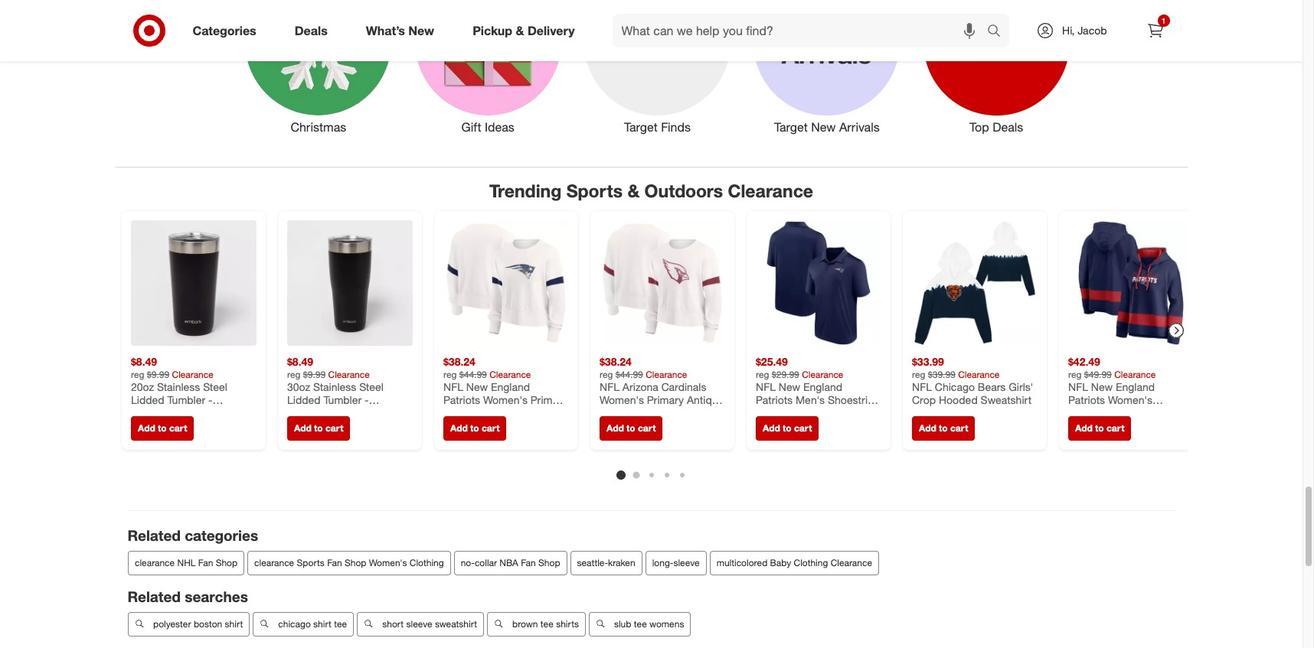Task type: vqa. For each thing, say whether or not it's contained in the screenshot.
Type at the right of the page
no



Task type: locate. For each thing, give the bounding box(es) containing it.
nfl new england patriots men's shoestring catch polo t-shirt image
[[756, 221, 882, 346], [756, 221, 882, 346]]

5 add from the left
[[763, 423, 780, 434]]

2 add to cart button from the left
[[287, 416, 350, 441]]

reg for nfl arizona cardinals women's primary antique long sleeve crew fleece sweartshirt
[[600, 369, 613, 380]]

nfl
[[443, 380, 463, 393], [600, 380, 619, 393], [756, 380, 776, 393], [912, 380, 932, 393]]

steel
[[203, 380, 227, 393], [359, 380, 383, 393]]

1 horizontal spatial deals
[[993, 120, 1024, 135]]

0 horizontal spatial deals
[[295, 23, 328, 38]]

4 add to cart button from the left
[[600, 416, 663, 441]]

$42.49
[[1068, 355, 1101, 368]]

add to cart button
[[131, 416, 194, 441], [287, 416, 350, 441], [443, 416, 506, 441], [600, 416, 663, 441], [756, 416, 819, 441], [912, 416, 975, 441], [1068, 416, 1132, 441]]

1 vertical spatial sleeve
[[406, 619, 432, 631]]

deals left what's
[[295, 23, 328, 38]]

- inside $8.49 reg $9.99 clearance 30oz stainless steel lidded tumbler  - embark™
[[364, 394, 369, 407]]

0 horizontal spatial women's
[[369, 558, 407, 569]]

clothing
[[409, 558, 444, 569], [794, 558, 828, 569]]

clearance inside the $25.49 reg $29.99 clearance nfl new england patriots men's shoestring catch polo t-shirt
[[802, 369, 844, 380]]

sleeve inside long-sleeve link
[[673, 558, 700, 569]]

lidded down 20oz
[[131, 394, 164, 407]]

boston
[[193, 619, 222, 631]]

1 target from the left
[[624, 120, 658, 135]]

2 target from the left
[[775, 120, 808, 135]]

0 horizontal spatial primary
[[530, 394, 567, 407]]

$44.99 inside "$38.24 reg $44.99 clearance nfl new england patriots women's primary antique long sleeve crew fleece sweartshirt"
[[459, 369, 487, 380]]

$8.49 inside $8.49 reg $9.99 clearance 30oz stainless steel lidded tumbler  - embark™
[[287, 355, 313, 368]]

0 vertical spatial related
[[128, 527, 181, 545]]

nba
[[499, 558, 518, 569]]

target new arrivals link
[[743, 0, 912, 137]]

sports for &
[[567, 180, 623, 202]]

new
[[409, 23, 435, 38], [812, 120, 836, 135], [466, 380, 488, 393], [779, 380, 800, 393]]

chicago shirt tee link
[[253, 613, 354, 637]]

2 tee from the left
[[540, 619, 553, 631]]

patriots inside the $25.49 reg $29.99 clearance nfl new england patriots men's shoestring catch polo t-shirt
[[756, 394, 793, 407]]

sleeve left multicolored
[[673, 558, 700, 569]]

multicolored baby clothing clearance link
[[710, 552, 879, 576]]

brown tee shirts link
[[487, 613, 586, 637]]

2 steel from the left
[[359, 380, 383, 393]]

to for 30oz stainless steel lidded tumbler  - embark™
[[314, 423, 323, 434]]

nfl inside "$38.24 reg $44.99 clearance nfl new england patriots women's primary antique long sleeve crew fleece sweartshirt"
[[443, 380, 463, 393]]

embark™ for 20oz
[[131, 407, 173, 420]]

1 sweartshirt from the left
[[507, 421, 562, 434]]

$49.99
[[1084, 369, 1112, 380]]

4 to from the left
[[626, 423, 635, 434]]

trending
[[490, 180, 562, 202]]

5 add to cart button from the left
[[756, 416, 819, 441]]

fan inside 'link'
[[327, 558, 342, 569]]

women's inside clearance sports fan shop women's clothing 'link'
[[369, 558, 407, 569]]

1 steel from the left
[[203, 380, 227, 393]]

& left outdoors
[[628, 180, 640, 202]]

1 lidded from the left
[[131, 394, 164, 407]]

$9.99 for 20oz
[[147, 369, 169, 380]]

0 horizontal spatial tee
[[334, 619, 347, 631]]

0 horizontal spatial &
[[516, 23, 524, 38]]

tumbler for 30oz
[[323, 394, 361, 407]]

0 horizontal spatial england
[[491, 380, 530, 393]]

7 to from the left
[[1095, 423, 1104, 434]]

1 horizontal spatial steel
[[359, 380, 383, 393]]

0 horizontal spatial clearance
[[134, 558, 174, 569]]

2 $38.24 from the left
[[600, 355, 632, 368]]

1 horizontal spatial -
[[364, 394, 369, 407]]

england inside "$38.24 reg $44.99 clearance nfl new england patriots women's primary antique long sleeve crew fleece sweartshirt"
[[491, 380, 530, 393]]

0 vertical spatial sleeve
[[673, 558, 700, 569]]

7 reg from the left
[[1068, 369, 1082, 380]]

fan right 'nba'
[[521, 558, 536, 569]]

2 cart from the left
[[325, 423, 343, 434]]

1 horizontal spatial target
[[775, 120, 808, 135]]

related for related categories
[[128, 527, 181, 545]]

target left finds
[[624, 120, 658, 135]]

$9.99 for 30oz
[[303, 369, 325, 380]]

0 horizontal spatial $8.49
[[131, 355, 157, 368]]

short sleeve sweatshirt link
[[357, 613, 484, 637]]

1 fan from the left
[[198, 558, 213, 569]]

add for nfl new england patriots men's shoestring catch polo t-shirt
[[763, 423, 780, 434]]

shop inside 'link'
[[344, 558, 366, 569]]

women's
[[483, 394, 528, 407], [600, 394, 644, 407], [369, 558, 407, 569]]

$39.99
[[928, 369, 956, 380]]

christmas link
[[234, 0, 403, 137]]

clothing left no-
[[409, 558, 444, 569]]

clearance for nfl new england patriots men's shoestring catch polo t-shirt
[[802, 369, 844, 380]]

crew inside "$38.24 reg $44.99 clearance nfl new england patriots women's primary antique long sleeve crew fleece sweartshirt"
[[443, 421, 468, 434]]

0 horizontal spatial target
[[624, 120, 658, 135]]

2 patriots from the left
[[756, 394, 793, 407]]

1 horizontal spatial sweartshirt
[[600, 421, 655, 434]]

3 reg from the left
[[443, 369, 457, 380]]

$9.99 inside the $8.49 reg $9.99 clearance 20oz stainless steel lidded tumbler - embark™
[[147, 369, 169, 380]]

what's
[[366, 23, 405, 38]]

reg inside the $38.24 reg $44.99 clearance nfl arizona cardinals women's primary antique long sleeve crew fleece sweartshirt
[[600, 369, 613, 380]]

6 add to cart from the left
[[919, 423, 968, 434]]

0 horizontal spatial $38.24
[[443, 355, 475, 368]]

shop down categories
[[215, 558, 237, 569]]

reg inside $42.49 reg $49.99 clearance
[[1068, 369, 1082, 380]]

hooded
[[939, 394, 978, 407]]

0 horizontal spatial fleece
[[471, 421, 504, 434]]

hi, jacob
[[1063, 24, 1108, 37]]

nfl inside the $25.49 reg $29.99 clearance nfl new england patriots men's shoestring catch polo t-shirt
[[756, 380, 776, 393]]

add to cart
[[138, 423, 187, 434], [294, 423, 343, 434], [450, 423, 499, 434], [606, 423, 656, 434], [763, 423, 812, 434], [919, 423, 968, 434], [1075, 423, 1125, 434]]

0 horizontal spatial $44.99
[[459, 369, 487, 380]]

$42.49 reg $49.99 clearance
[[1068, 355, 1156, 380]]

2 shop from the left
[[344, 558, 366, 569]]

1 tumbler from the left
[[167, 394, 205, 407]]

0 horizontal spatial shirt
[[225, 619, 243, 631]]

0 vertical spatial antique
[[687, 394, 724, 407]]

to
[[158, 423, 166, 434], [314, 423, 323, 434], [470, 423, 479, 434], [626, 423, 635, 434], [783, 423, 792, 434], [939, 423, 948, 434], [1095, 423, 1104, 434]]

related searches
[[128, 589, 248, 606]]

cart
[[169, 423, 187, 434], [325, 423, 343, 434], [482, 423, 499, 434], [638, 423, 656, 434], [794, 423, 812, 434], [950, 423, 968, 434], [1107, 423, 1125, 434]]

add for nfl arizona cardinals women's primary antique long sleeve crew fleece sweartshirt
[[606, 423, 624, 434]]

to for nfl chicago bears girls' crop hooded sweatshirt
[[939, 423, 948, 434]]

lidded for 30oz
[[287, 394, 320, 407]]

1 $9.99 from the left
[[147, 369, 169, 380]]

embark™ down 20oz
[[131, 407, 173, 420]]

1 horizontal spatial patriots
[[756, 394, 793, 407]]

$38.24 for new
[[443, 355, 475, 368]]

1 $44.99 from the left
[[459, 369, 487, 380]]

clearance inside $42.49 reg $49.99 clearance
[[1115, 369, 1156, 380]]

sports right trending
[[567, 180, 623, 202]]

steel right 20oz
[[203, 380, 227, 393]]

sleeve right short
[[406, 619, 432, 631]]

trending sports & outdoors clearance
[[490, 180, 814, 202]]

2 horizontal spatial fan
[[521, 558, 536, 569]]

england inside the $25.49 reg $29.99 clearance nfl new england patriots men's shoestring catch polo t-shirt
[[803, 380, 842, 393]]

to for nfl arizona cardinals women's primary antique long sleeve crew fleece sweartshirt
[[626, 423, 635, 434]]

1 horizontal spatial fan
[[327, 558, 342, 569]]

0 horizontal spatial sleeve
[[510, 407, 542, 420]]

0 horizontal spatial sports
[[297, 558, 324, 569]]

$8.49 up 20oz
[[131, 355, 157, 368]]

crew
[[662, 407, 687, 420], [443, 421, 468, 434]]

collar
[[475, 558, 497, 569]]

stainless inside the $8.49 reg $9.99 clearance 20oz stainless steel lidded tumbler - embark™
[[157, 380, 200, 393]]

0 horizontal spatial clothing
[[409, 558, 444, 569]]

1 add to cart from the left
[[138, 423, 187, 434]]

3 to from the left
[[470, 423, 479, 434]]

$9.99 inside $8.49 reg $9.99 clearance 30oz stainless steel lidded tumbler  - embark™
[[303, 369, 325, 380]]

0 horizontal spatial embark™
[[131, 407, 173, 420]]

to for nfl new england patriots men's shoestring catch polo t-shirt
[[783, 423, 792, 434]]

0 horizontal spatial tumbler
[[167, 394, 205, 407]]

patriots
[[443, 394, 480, 407], [756, 394, 793, 407]]

shoestring
[[828, 394, 880, 407]]

1 vertical spatial deals
[[993, 120, 1024, 135]]

tumbler inside $8.49 reg $9.99 clearance 30oz stainless steel lidded tumbler  - embark™
[[323, 394, 361, 407]]

1 horizontal spatial $9.99
[[303, 369, 325, 380]]

2 sleeve from the left
[[627, 407, 659, 420]]

sweatshirt
[[435, 619, 477, 631]]

1 horizontal spatial shirt
[[313, 619, 331, 631]]

1 reg from the left
[[131, 369, 144, 380]]

$8.49
[[131, 355, 157, 368], [287, 355, 313, 368]]

0 vertical spatial sports
[[567, 180, 623, 202]]

stainless inside $8.49 reg $9.99 clearance 30oz stainless steel lidded tumbler  - embark™
[[313, 380, 356, 393]]

1 horizontal spatial sleeve
[[673, 558, 700, 569]]

2 lidded from the left
[[287, 394, 320, 407]]

fleece
[[690, 407, 722, 420], [471, 421, 504, 434]]

arizona
[[622, 380, 658, 393]]

multicolored baby clothing clearance
[[717, 558, 872, 569]]

2 clearance from the left
[[254, 558, 294, 569]]

1 horizontal spatial $8.49
[[287, 355, 313, 368]]

stainless right 30oz
[[313, 380, 356, 393]]

1 add from the left
[[138, 423, 155, 434]]

$8.49 for 30oz
[[287, 355, 313, 368]]

top
[[970, 120, 990, 135]]

6 to from the left
[[939, 423, 948, 434]]

antique
[[687, 394, 724, 407], [443, 407, 480, 420]]

1 embark™ from the left
[[131, 407, 173, 420]]

related up the polyester
[[128, 589, 181, 606]]

1 horizontal spatial embark™
[[287, 407, 329, 420]]

1 horizontal spatial tumbler
[[323, 394, 361, 407]]

$38.24 inside "$38.24 reg $44.99 clearance nfl new england patriots women's primary antique long sleeve crew fleece sweartshirt"
[[443, 355, 475, 368]]

3 nfl from the left
[[756, 380, 776, 393]]

2 add from the left
[[294, 423, 311, 434]]

0 horizontal spatial -
[[208, 394, 212, 407]]

1 horizontal spatial crew
[[662, 407, 687, 420]]

clearance inside $8.49 reg $9.99 clearance 30oz stainless steel lidded tumbler  - embark™
[[328, 369, 370, 380]]

2 $8.49 from the left
[[287, 355, 313, 368]]

1 add to cart button from the left
[[131, 416, 194, 441]]

searches
[[185, 589, 248, 606]]

tee right "slub" at the bottom left of the page
[[634, 619, 647, 631]]

1 vertical spatial antique
[[443, 407, 480, 420]]

$8.49 for 20oz
[[131, 355, 157, 368]]

2 embark™ from the left
[[287, 407, 329, 420]]

shop for sports
[[344, 558, 366, 569]]

lidded inside $8.49 reg $9.99 clearance 30oz stainless steel lidded tumbler  - embark™
[[287, 394, 320, 407]]

clearance inside the $38.24 reg $44.99 clearance nfl arizona cardinals women's primary antique long sleeve crew fleece sweartshirt
[[646, 369, 687, 380]]

1 horizontal spatial clothing
[[794, 558, 828, 569]]

search
[[981, 24, 1018, 40]]

1 vertical spatial sports
[[297, 558, 324, 569]]

tumbler inside the $8.49 reg $9.99 clearance 20oz stainless steel lidded tumbler - embark™
[[167, 394, 205, 407]]

nfl arizona cardinals women's primary antique long sleeve crew fleece sweartshirt image
[[600, 221, 725, 346], [600, 221, 725, 346]]

nfl chicago bears girls' crop hooded sweatshirt image
[[912, 221, 1038, 346], [912, 221, 1038, 346]]

gift
[[462, 120, 482, 135]]

0 horizontal spatial patriots
[[443, 394, 480, 407]]

6 add from the left
[[919, 423, 937, 434]]

4 reg from the left
[[600, 369, 613, 380]]

2 fan from the left
[[327, 558, 342, 569]]

2 reg from the left
[[287, 369, 300, 380]]

1 long from the left
[[483, 407, 507, 420]]

5 to from the left
[[783, 423, 792, 434]]

fan up chicago shirt tee
[[327, 558, 342, 569]]

lidded down 30oz
[[287, 394, 320, 407]]

sleeve inside short sleeve sweatshirt link
[[406, 619, 432, 631]]

1 horizontal spatial sleeve
[[627, 407, 659, 420]]

1 sleeve from the left
[[510, 407, 542, 420]]

clearance for nfl arizona cardinals women's primary antique long sleeve crew fleece sweartshirt
[[646, 369, 687, 380]]

shirt right boston
[[225, 619, 243, 631]]

3 add to cart button from the left
[[443, 416, 506, 441]]

cart for nfl new england patriots men's shoestring catch polo t-shirt
[[794, 423, 812, 434]]

1 $8.49 from the left
[[131, 355, 157, 368]]

0 horizontal spatial steel
[[203, 380, 227, 393]]

1 shop from the left
[[215, 558, 237, 569]]

$8.49 inside the $8.49 reg $9.99 clearance 20oz stainless steel lidded tumbler - embark™
[[131, 355, 157, 368]]

reg inside the $25.49 reg $29.99 clearance nfl new england patriots men's shoestring catch polo t-shirt
[[756, 369, 769, 380]]

lidded
[[131, 394, 164, 407], [287, 394, 320, 407]]

cart for nfl new england patriots women's primary antique long sleeve crew fleece sweartshirt
[[482, 423, 499, 434]]

3 tee from the left
[[634, 619, 647, 631]]

$29.99
[[772, 369, 799, 380]]

reg for nfl new england patriots women's primary antique long sleeve crew fleece sweartshirt
[[443, 369, 457, 380]]

steel right 30oz
[[359, 380, 383, 393]]

0 horizontal spatial crew
[[443, 421, 468, 434]]

1 cart from the left
[[169, 423, 187, 434]]

30oz stainless steel lidded tumbler  - embark™ image
[[287, 221, 413, 346], [287, 221, 413, 346]]

fan right nhl
[[198, 558, 213, 569]]

nfl new england patriots women's primary antique long sleeve crew fleece sweartshirt image
[[443, 221, 569, 346], [443, 221, 569, 346]]

to for nfl new england patriots women's primary antique long sleeve crew fleece sweartshirt
[[470, 423, 479, 434]]

4 nfl from the left
[[912, 380, 932, 393]]

5 reg from the left
[[756, 369, 769, 380]]

0 horizontal spatial stainless
[[157, 380, 200, 393]]

2 stainless from the left
[[313, 380, 356, 393]]

2 horizontal spatial tee
[[634, 619, 647, 631]]

shop for nhl
[[215, 558, 237, 569]]

clearance left nhl
[[134, 558, 174, 569]]

categories link
[[180, 14, 276, 48]]

2 $44.99 from the left
[[616, 369, 643, 380]]

embark™ inside the $8.49 reg $9.99 clearance 20oz stainless steel lidded tumbler - embark™
[[131, 407, 173, 420]]

clearance
[[728, 180, 814, 202], [172, 369, 213, 380], [328, 369, 370, 380], [489, 369, 531, 380], [646, 369, 687, 380], [802, 369, 844, 380], [958, 369, 1000, 380], [1115, 369, 1156, 380], [831, 558, 872, 569]]

1 horizontal spatial england
[[803, 380, 842, 393]]

4 add from the left
[[606, 423, 624, 434]]

nfl new england patriots women's halftime adjustment long sleeve fleece hooded sweatshirt image
[[1068, 221, 1194, 346], [1068, 221, 1194, 346]]

reg for 20oz stainless steel lidded tumbler - embark™
[[131, 369, 144, 380]]

3 cart from the left
[[482, 423, 499, 434]]

shop right 'nba'
[[538, 558, 560, 569]]

2 - from the left
[[364, 394, 369, 407]]

embark™ down 30oz
[[287, 407, 329, 420]]

clearance for nfl chicago bears girls' crop hooded sweatshirt
[[958, 369, 1000, 380]]

patriots for catch
[[756, 394, 793, 407]]

primary
[[530, 394, 567, 407], [647, 394, 684, 407]]

0 horizontal spatial lidded
[[131, 394, 164, 407]]

6 cart from the left
[[950, 423, 968, 434]]

0 horizontal spatial antique
[[443, 407, 480, 420]]

clearance for clearance nhl fan shop
[[134, 558, 174, 569]]

clearance for 20oz stainless steel lidded tumbler - embark™
[[172, 369, 213, 380]]

$38.24 inside the $38.24 reg $44.99 clearance nfl arizona cardinals women's primary antique long sleeve crew fleece sweartshirt
[[600, 355, 632, 368]]

- for 20oz stainless steel lidded tumbler - embark™
[[208, 394, 212, 407]]

1 horizontal spatial sports
[[567, 180, 623, 202]]

1 patriots from the left
[[443, 394, 480, 407]]

long inside "$38.24 reg $44.99 clearance nfl new england patriots women's primary antique long sleeve crew fleece sweartshirt"
[[483, 407, 507, 420]]

1 horizontal spatial fleece
[[690, 407, 722, 420]]

4 cart from the left
[[638, 423, 656, 434]]

add to cart for nfl arizona cardinals women's primary antique long sleeve crew fleece sweartshirt
[[606, 423, 656, 434]]

steel inside $8.49 reg $9.99 clearance 30oz stainless steel lidded tumbler  - embark™
[[359, 380, 383, 393]]

$8.49 reg $9.99 clearance 30oz stainless steel lidded tumbler  - embark™
[[287, 355, 383, 420]]

0 horizontal spatial sweartshirt
[[507, 421, 562, 434]]

1 horizontal spatial &
[[628, 180, 640, 202]]

1 horizontal spatial antique
[[687, 394, 724, 407]]

1 clearance from the left
[[134, 558, 174, 569]]

6 reg from the left
[[912, 369, 926, 380]]

1 - from the left
[[208, 394, 212, 407]]

patriots for antique
[[443, 394, 480, 407]]

target new arrivals
[[775, 120, 880, 135]]

1 primary from the left
[[530, 394, 567, 407]]

sleeve for short
[[406, 619, 432, 631]]

deals right top
[[993, 120, 1024, 135]]

$44.99 for arizona
[[616, 369, 643, 380]]

0 horizontal spatial fan
[[198, 558, 213, 569]]

sports for fan
[[297, 558, 324, 569]]

0 horizontal spatial long
[[483, 407, 507, 420]]

1 horizontal spatial stainless
[[313, 380, 356, 393]]

reg inside $33.99 reg $39.99 clearance nfl chicago bears girls' crop hooded sweatshirt
[[912, 369, 926, 380]]

- inside the $8.49 reg $9.99 clearance 20oz stainless steel lidded tumbler - embark™
[[208, 394, 212, 407]]

20oz stainless steel lidded tumbler - embark™ image
[[131, 221, 256, 346], [131, 221, 256, 346]]

sports inside 'link'
[[297, 558, 324, 569]]

2 sweartshirt from the left
[[600, 421, 655, 434]]

baby
[[770, 558, 791, 569]]

new inside the $25.49 reg $29.99 clearance nfl new england patriots men's shoestring catch polo t-shirt
[[779, 380, 800, 393]]

clothing right baby
[[794, 558, 828, 569]]

long-sleeve
[[652, 558, 700, 569]]

lidded inside the $8.49 reg $9.99 clearance 20oz stainless steel lidded tumbler - embark™
[[131, 394, 164, 407]]

3 add to cart from the left
[[450, 423, 499, 434]]

1 to from the left
[[158, 423, 166, 434]]

1 england from the left
[[491, 380, 530, 393]]

1 horizontal spatial $44.99
[[616, 369, 643, 380]]

5 cart from the left
[[794, 423, 812, 434]]

tee
[[334, 619, 347, 631], [540, 619, 553, 631], [634, 619, 647, 631]]

fan for sports
[[327, 558, 342, 569]]

slub tee womens link
[[589, 613, 691, 637]]

& inside "link"
[[516, 23, 524, 38]]

3 add from the left
[[450, 423, 468, 434]]

2 related from the top
[[128, 589, 181, 606]]

steel inside the $8.49 reg $9.99 clearance 20oz stainless steel lidded tumbler - embark™
[[203, 380, 227, 393]]

related up clearance nhl fan shop
[[128, 527, 181, 545]]

5 add to cart from the left
[[763, 423, 812, 434]]

sleeve
[[510, 407, 542, 420], [627, 407, 659, 420]]

tee left shirts
[[540, 619, 553, 631]]

1 horizontal spatial clearance
[[254, 558, 294, 569]]

chicago shirt tee
[[278, 619, 347, 631]]

$44.99 inside the $38.24 reg $44.99 clearance nfl arizona cardinals women's primary antique long sleeve crew fleece sweartshirt
[[616, 369, 643, 380]]

shop up chicago shirt tee
[[344, 558, 366, 569]]

nfl inside $33.99 reg $39.99 clearance nfl chicago bears girls' crop hooded sweatshirt
[[912, 380, 932, 393]]

& right pickup
[[516, 23, 524, 38]]

add to cart for nfl new england patriots women's primary antique long sleeve crew fleece sweartshirt
[[450, 423, 499, 434]]

2 primary from the left
[[647, 394, 684, 407]]

target for target finds
[[624, 120, 658, 135]]

1 horizontal spatial primary
[[647, 394, 684, 407]]

sweartshirt
[[507, 421, 562, 434], [600, 421, 655, 434]]

2 add to cart from the left
[[294, 423, 343, 434]]

1 related from the top
[[128, 527, 181, 545]]

0 horizontal spatial shop
[[215, 558, 237, 569]]

reg inside $8.49 reg $9.99 clearance 30oz stainless steel lidded tumbler  - embark™
[[287, 369, 300, 380]]

&
[[516, 23, 524, 38], [628, 180, 640, 202]]

2 horizontal spatial women's
[[600, 394, 644, 407]]

reg inside the $8.49 reg $9.99 clearance 20oz stainless steel lidded tumbler - embark™
[[131, 369, 144, 380]]

clearance for 30oz stainless steel lidded tumbler  - embark™
[[328, 369, 370, 380]]

2 $9.99 from the left
[[303, 369, 325, 380]]

long-
[[652, 558, 673, 569]]

clearance down categories
[[254, 558, 294, 569]]

1 horizontal spatial tee
[[540, 619, 553, 631]]

1 vertical spatial related
[[128, 589, 181, 606]]

0 vertical spatial &
[[516, 23, 524, 38]]

1 horizontal spatial shop
[[344, 558, 366, 569]]

$8.49 up 30oz
[[287, 355, 313, 368]]

nfl inside the $38.24 reg $44.99 clearance nfl arizona cardinals women's primary antique long sleeve crew fleece sweartshirt
[[600, 380, 619, 393]]

women's inside the $38.24 reg $44.99 clearance nfl arizona cardinals women's primary antique long sleeve crew fleece sweartshirt
[[600, 394, 644, 407]]

1 horizontal spatial $38.24
[[600, 355, 632, 368]]

2 england from the left
[[803, 380, 842, 393]]

2 long from the left
[[600, 407, 624, 420]]

1 $38.24 from the left
[[443, 355, 475, 368]]

3 fan from the left
[[521, 558, 536, 569]]

clearance inside 'link'
[[254, 558, 294, 569]]

target for target new arrivals
[[775, 120, 808, 135]]

0 horizontal spatial sleeve
[[406, 619, 432, 631]]

no-collar nba fan shop
[[461, 558, 560, 569]]

embark™ inside $8.49 reg $9.99 clearance 30oz stainless steel lidded tumbler  - embark™
[[287, 407, 329, 420]]

$44.99 for new
[[459, 369, 487, 380]]

1 clothing from the left
[[409, 558, 444, 569]]

2 tumbler from the left
[[323, 394, 361, 407]]

clearance inside $33.99 reg $39.99 clearance nfl chicago bears girls' crop hooded sweatshirt
[[958, 369, 1000, 380]]

brown
[[512, 619, 538, 631]]

2 shirt from the left
[[313, 619, 331, 631]]

1 link
[[1139, 14, 1173, 48]]

add to cart button for nfl arizona cardinals women's primary antique long sleeve crew fleece sweartshirt
[[600, 416, 663, 441]]

$9.99
[[147, 369, 169, 380], [303, 369, 325, 380]]

fleece inside the $38.24 reg $44.99 clearance nfl arizona cardinals women's primary antique long sleeve crew fleece sweartshirt
[[690, 407, 722, 420]]

6 add to cart button from the left
[[912, 416, 975, 441]]

clearance inside "$38.24 reg $44.99 clearance nfl new england patriots women's primary antique long sleeve crew fleece sweartshirt"
[[489, 369, 531, 380]]

add for 30oz stainless steel lidded tumbler  - embark™
[[294, 423, 311, 434]]

1 shirt from the left
[[225, 619, 243, 631]]

1 nfl from the left
[[443, 380, 463, 393]]

stainless right 20oz
[[157, 380, 200, 393]]

shirt right chicago
[[313, 619, 331, 631]]

2 clothing from the left
[[794, 558, 828, 569]]

1 stainless from the left
[[157, 380, 200, 393]]

1 horizontal spatial long
[[600, 407, 624, 420]]

patriots inside "$38.24 reg $44.99 clearance nfl new england patriots women's primary antique long sleeve crew fleece sweartshirt"
[[443, 394, 480, 407]]

$38.24 for arizona
[[600, 355, 632, 368]]

2 nfl from the left
[[600, 380, 619, 393]]

$38.24
[[443, 355, 475, 368], [600, 355, 632, 368]]

sports up chicago shirt tee
[[297, 558, 324, 569]]

tee right chicago
[[334, 619, 347, 631]]

clearance inside the $8.49 reg $9.99 clearance 20oz stainless steel lidded tumbler - embark™
[[172, 369, 213, 380]]

nfl for nfl arizona cardinals women's primary antique long sleeve crew fleece sweartshirt
[[600, 380, 619, 393]]

add to cart for 30oz stainless steel lidded tumbler  - embark™
[[294, 423, 343, 434]]

2 to from the left
[[314, 423, 323, 434]]

1 horizontal spatial lidded
[[287, 394, 320, 407]]

embark™
[[131, 407, 173, 420], [287, 407, 329, 420]]

reg inside "$38.24 reg $44.99 clearance nfl new england patriots women's primary antique long sleeve crew fleece sweartshirt"
[[443, 369, 457, 380]]

chicago
[[278, 619, 311, 631]]

7 add to cart button from the left
[[1068, 416, 1132, 441]]

1 horizontal spatial women's
[[483, 394, 528, 407]]

0 horizontal spatial $9.99
[[147, 369, 169, 380]]

deals inside 'link'
[[993, 120, 1024, 135]]

2 horizontal spatial shop
[[538, 558, 560, 569]]

4 add to cart from the left
[[606, 423, 656, 434]]

target left 'arrivals' in the right top of the page
[[775, 120, 808, 135]]

seattle-kraken link
[[570, 552, 642, 576]]



Task type: describe. For each thing, give the bounding box(es) containing it.
men's
[[796, 394, 825, 407]]

long-sleeve link
[[645, 552, 707, 576]]

steel for 20oz stainless steel lidded tumbler - embark™
[[203, 380, 227, 393]]

sweartshirt inside "$38.24 reg $44.99 clearance nfl new england patriots women's primary antique long sleeve crew fleece sweartshirt"
[[507, 421, 562, 434]]

jacob
[[1078, 24, 1108, 37]]

target finds link
[[573, 0, 743, 137]]

3 shop from the left
[[538, 558, 560, 569]]

shirts
[[556, 619, 579, 631]]

clearance nhl fan shop
[[134, 558, 237, 569]]

categories
[[193, 23, 256, 38]]

7 add to cart from the left
[[1075, 423, 1125, 434]]

add to cart button for nfl new england patriots men's shoestring catch polo t-shirt
[[756, 416, 819, 441]]

$38.24 reg $44.99 clearance nfl new england patriots women's primary antique long sleeve crew fleece sweartshirt
[[443, 355, 567, 434]]

what's new link
[[353, 14, 454, 48]]

$8.49 reg $9.99 clearance 20oz stainless steel lidded tumbler - embark™
[[131, 355, 227, 420]]

sleeve inside the $38.24 reg $44.99 clearance nfl arizona cardinals women's primary antique long sleeve crew fleece sweartshirt
[[627, 407, 659, 420]]

pickup
[[473, 23, 513, 38]]

brown tee shirts
[[512, 619, 579, 631]]

women's inside "$38.24 reg $44.99 clearance nfl new england patriots women's primary antique long sleeve crew fleece sweartshirt"
[[483, 394, 528, 407]]

cart for nfl chicago bears girls' crop hooded sweatshirt
[[950, 423, 968, 434]]

nfl for nfl new england patriots men's shoestring catch polo t-shirt
[[756, 380, 776, 393]]

7 cart from the left
[[1107, 423, 1125, 434]]

no-
[[461, 558, 475, 569]]

clearance for nfl new england patriots women's primary antique long sleeve crew fleece sweartshirt
[[489, 369, 531, 380]]

tee for slub tee womens
[[634, 619, 647, 631]]

nfl for nfl chicago bears girls' crop hooded sweatshirt
[[912, 380, 932, 393]]

clearance sports fan shop women's clothing
[[254, 558, 444, 569]]

seattle-kraken
[[577, 558, 635, 569]]

top deals
[[970, 120, 1024, 135]]

gift ideas
[[462, 120, 515, 135]]

20oz
[[131, 380, 154, 393]]

cart for 30oz stainless steel lidded tumbler  - embark™
[[325, 423, 343, 434]]

outdoors
[[645, 180, 723, 202]]

add to cart button for 20oz stainless steel lidded tumbler - embark™
[[131, 416, 194, 441]]

crop
[[912, 394, 936, 407]]

crew inside the $38.24 reg $44.99 clearance nfl arizona cardinals women's primary antique long sleeve crew fleece sweartshirt
[[662, 407, 687, 420]]

multicolored
[[717, 558, 768, 569]]

fan for nhl
[[198, 558, 213, 569]]

add to cart for nfl new england patriots men's shoestring catch polo t-shirt
[[763, 423, 812, 434]]

chicago
[[935, 380, 975, 393]]

womens
[[649, 619, 684, 631]]

england for men's
[[803, 380, 842, 393]]

stainless for 20oz
[[157, 380, 200, 393]]

tumbler for 20oz
[[167, 394, 205, 407]]

gift ideas link
[[403, 0, 573, 137]]

clearance nhl fan shop link
[[128, 552, 244, 576]]

polyester boston shirt link
[[128, 613, 250, 637]]

shirt
[[821, 407, 844, 420]]

sleeve for long-
[[673, 558, 700, 569]]

1
[[1162, 16, 1166, 25]]

england for women's
[[491, 380, 530, 393]]

lidded for 20oz
[[131, 394, 164, 407]]

$33.99
[[912, 355, 944, 368]]

embark™ for 30oz
[[287, 407, 329, 420]]

antique inside "$38.24 reg $44.99 clearance nfl new england patriots women's primary antique long sleeve crew fleece sweartshirt"
[[443, 407, 480, 420]]

clearance for clearance sports fan shop women's clothing
[[254, 558, 294, 569]]

primary inside "$38.24 reg $44.99 clearance nfl new england patriots women's primary antique long sleeve crew fleece sweartshirt"
[[530, 394, 567, 407]]

christmas
[[291, 120, 347, 135]]

clothing inside clearance sports fan shop women's clothing 'link'
[[409, 558, 444, 569]]

sleeve inside "$38.24 reg $44.99 clearance nfl new england patriots women's primary antique long sleeve crew fleece sweartshirt"
[[510, 407, 542, 420]]

stainless for 30oz
[[313, 380, 356, 393]]

add to cart button for 30oz stainless steel lidded tumbler  - embark™
[[287, 416, 350, 441]]

reg for nfl chicago bears girls' crop hooded sweatshirt
[[912, 369, 926, 380]]

add to cart button for nfl chicago bears girls' crop hooded sweatshirt
[[912, 416, 975, 441]]

categories
[[185, 527, 258, 545]]

cart for nfl arizona cardinals women's primary antique long sleeve crew fleece sweartshirt
[[638, 423, 656, 434]]

pickup & delivery
[[473, 23, 575, 38]]

girls'
[[1009, 380, 1033, 393]]

no-collar nba fan shop link
[[454, 552, 567, 576]]

top deals link
[[912, 0, 1082, 137]]

search button
[[981, 14, 1018, 51]]

new inside "$38.24 reg $44.99 clearance nfl new england patriots women's primary antique long sleeve crew fleece sweartshirt"
[[466, 380, 488, 393]]

add for 20oz stainless steel lidded tumbler - embark™
[[138, 423, 155, 434]]

$38.24 reg $44.99 clearance nfl arizona cardinals women's primary antique long sleeve crew fleece sweartshirt
[[600, 355, 724, 434]]

fleece inside "$38.24 reg $44.99 clearance nfl new england patriots women's primary antique long sleeve crew fleece sweartshirt"
[[471, 421, 504, 434]]

t-
[[812, 407, 821, 420]]

short sleeve sweatshirt
[[382, 619, 477, 631]]

30oz
[[287, 380, 310, 393]]

sweatshirt
[[981, 394, 1032, 407]]

add to cart for 20oz stainless steel lidded tumbler - embark™
[[138, 423, 187, 434]]

0 vertical spatial deals
[[295, 23, 328, 38]]

add for nfl new england patriots women's primary antique long sleeve crew fleece sweartshirt
[[450, 423, 468, 434]]

short
[[382, 619, 404, 631]]

related categories
[[128, 527, 258, 545]]

deals link
[[282, 14, 347, 48]]

finds
[[661, 120, 691, 135]]

long inside the $38.24 reg $44.99 clearance nfl arizona cardinals women's primary antique long sleeve crew fleece sweartshirt
[[600, 407, 624, 420]]

add to cart for nfl chicago bears girls' crop hooded sweatshirt
[[919, 423, 968, 434]]

related for related searches
[[128, 589, 181, 606]]

pickup & delivery link
[[460, 14, 594, 48]]

ideas
[[485, 120, 515, 135]]

clearance sports fan shop women's clothing link
[[247, 552, 451, 576]]

polo
[[787, 407, 809, 420]]

reg for nfl new england patriots men's shoestring catch polo t-shirt
[[756, 369, 769, 380]]

$25.49 reg $29.99 clearance nfl new england patriots men's shoestring catch polo t-shirt
[[756, 355, 880, 420]]

what's new
[[366, 23, 435, 38]]

bears
[[978, 380, 1006, 393]]

slub tee womens
[[614, 619, 684, 631]]

tee for brown tee shirts
[[540, 619, 553, 631]]

reg for 30oz stainless steel lidded tumbler  - embark™
[[287, 369, 300, 380]]

polyester
[[153, 619, 191, 631]]

nfl for nfl new england patriots women's primary antique long sleeve crew fleece sweartshirt
[[443, 380, 463, 393]]

$33.99 reg $39.99 clearance nfl chicago bears girls' crop hooded sweatshirt
[[912, 355, 1033, 407]]

hi,
[[1063, 24, 1075, 37]]

1 vertical spatial &
[[628, 180, 640, 202]]

primary inside the $38.24 reg $44.99 clearance nfl arizona cardinals women's primary antique long sleeve crew fleece sweartshirt
[[647, 394, 684, 407]]

7 add from the left
[[1075, 423, 1093, 434]]

What can we help you find? suggestions appear below search field
[[613, 14, 991, 48]]

add for nfl chicago bears girls' crop hooded sweatshirt
[[919, 423, 937, 434]]

to for 20oz stainless steel lidded tumbler - embark™
[[158, 423, 166, 434]]

sweartshirt inside the $38.24 reg $44.99 clearance nfl arizona cardinals women's primary antique long sleeve crew fleece sweartshirt
[[600, 421, 655, 434]]

target finds
[[624, 120, 691, 135]]

add to cart button for nfl new england patriots women's primary antique long sleeve crew fleece sweartshirt
[[443, 416, 506, 441]]

arrivals
[[840, 120, 880, 135]]

kraken
[[608, 558, 635, 569]]

antique inside the $38.24 reg $44.99 clearance nfl arizona cardinals women's primary antique long sleeve crew fleece sweartshirt
[[687, 394, 724, 407]]

1 tee from the left
[[334, 619, 347, 631]]

$25.49
[[756, 355, 788, 368]]

seattle-
[[577, 558, 608, 569]]

cart for 20oz stainless steel lidded tumbler - embark™
[[169, 423, 187, 434]]

clothing inside the multicolored baby clothing clearance link
[[794, 558, 828, 569]]

steel for 30oz stainless steel lidded tumbler  - embark™
[[359, 380, 383, 393]]

slub
[[614, 619, 631, 631]]

- for 30oz stainless steel lidded tumbler  - embark™
[[364, 394, 369, 407]]

cardinals
[[661, 380, 706, 393]]

polyester boston shirt
[[153, 619, 243, 631]]

delivery
[[528, 23, 575, 38]]



